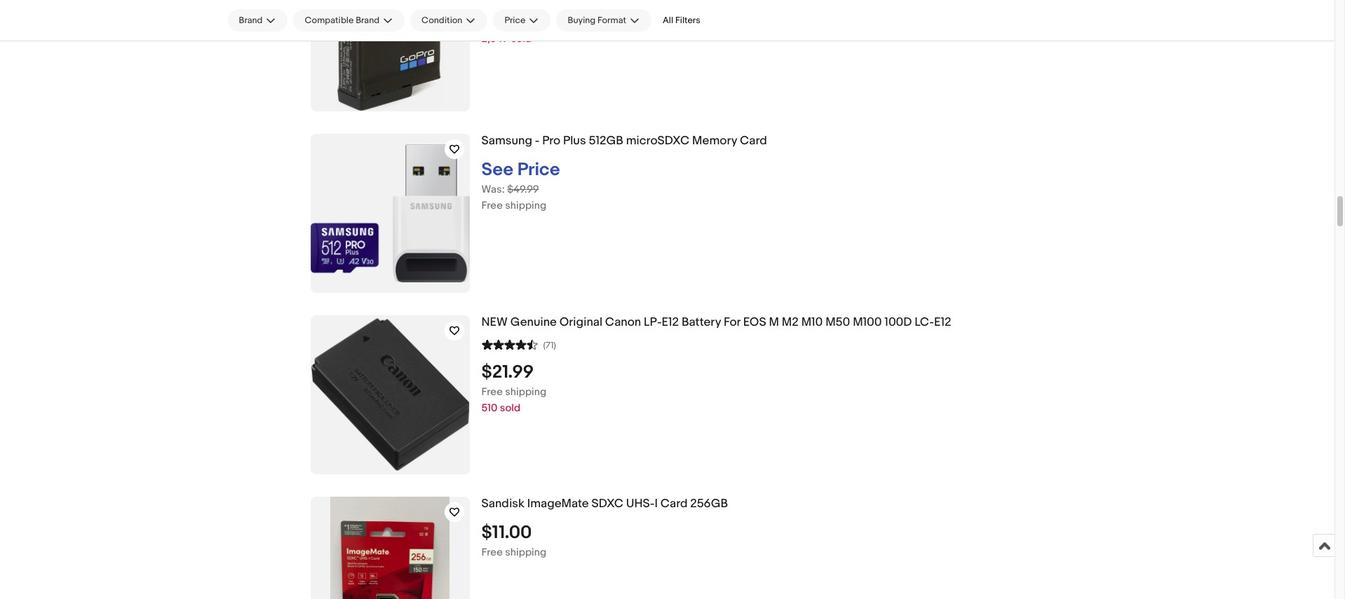 Task type: vqa. For each thing, say whether or not it's contained in the screenshot.
M50
yes



Task type: describe. For each thing, give the bounding box(es) containing it.
buying format
[[568, 15, 626, 26]]

sdxc
[[592, 497, 624, 511]]

brand button
[[228, 9, 288, 32]]

card inside 'link'
[[661, 497, 688, 511]]

$21.99
[[482, 362, 534, 384]]

buying
[[568, 15, 596, 26]]

shipping inside see price was: $49.99 free shipping
[[505, 199, 547, 212]]

price button
[[493, 9, 551, 32]]

all
[[663, 15, 674, 26]]

compatible brand button
[[293, 9, 405, 32]]

uhs-
[[626, 497, 655, 511]]

microsdxc
[[626, 134, 690, 148]]

compatible brand
[[305, 15, 380, 26]]

shipping for $21.99
[[505, 386, 547, 399]]

samsung - pro plus 512gb microsdxc memory card link
[[482, 134, 1179, 149]]

510
[[482, 402, 498, 415]]

brand inside dropdown button
[[239, 15, 263, 26]]

canon
[[605, 316, 641, 330]]

samsung - pro plus 512gb microsdxc memory card image
[[310, 145, 470, 282]]

battery
[[682, 316, 721, 330]]

see price link
[[482, 159, 560, 181]]

$21.99 free shipping 510 sold
[[482, 362, 547, 415]]

for
[[724, 316, 741, 330]]

$11.00 free shipping
[[482, 522, 547, 560]]

condition button
[[410, 9, 488, 32]]

m2
[[782, 316, 799, 330]]

compatible
[[305, 15, 354, 26]]

price inside price dropdown button
[[505, 15, 526, 26]]

sold inside $21.99 free shipping 510 sold
[[500, 402, 521, 415]]

new genuine original canon lp-e12 battery for eos m m2 m10 m50 m100 100d lc-e12 link
[[482, 316, 1179, 330]]

original
[[560, 316, 603, 330]]

m50
[[826, 316, 850, 330]]

2,549
[[482, 32, 509, 45]]

4.5 out of 5 stars image
[[482, 338, 538, 351]]

buying format button
[[557, 9, 652, 32]]

samsung
[[482, 134, 532, 148]]

(71) link
[[482, 338, 556, 351]]

new genuine original canon lp-e12 battery for eos m m2 m10 m50 m100 100d lc-e12
[[482, 316, 951, 330]]

$49.99
[[507, 183, 539, 196]]

m10
[[801, 316, 823, 330]]



Task type: locate. For each thing, give the bounding box(es) containing it.
was:
[[482, 183, 505, 196]]

0 vertical spatial sold
[[511, 32, 532, 45]]

imagemate
[[527, 497, 589, 511]]

free up '510'
[[482, 386, 503, 399]]

0 horizontal spatial card
[[661, 497, 688, 511]]

2 shipping from the top
[[505, 386, 547, 399]]

$12.99 2,549 sold
[[482, 8, 535, 45]]

sandisk
[[482, 497, 525, 511]]

sandisk imagemate sdxc uhs-i card 256gb image
[[330, 497, 450, 600]]

2 vertical spatial shipping
[[505, 546, 547, 560]]

(71)
[[543, 340, 556, 351]]

see
[[482, 159, 513, 181]]

free for $21.99
[[482, 386, 503, 399]]

2 brand from the left
[[356, 15, 380, 26]]

price
[[505, 15, 526, 26], [517, 159, 560, 181]]

2 vertical spatial free
[[482, 546, 503, 560]]

filters
[[676, 15, 701, 26]]

card right memory
[[740, 134, 767, 148]]

0 horizontal spatial brand
[[239, 15, 263, 26]]

free for $11.00
[[482, 546, 503, 560]]

-
[[535, 134, 540, 148]]

0 vertical spatial price
[[505, 15, 526, 26]]

1 vertical spatial free
[[482, 386, 503, 399]]

price up 2,549
[[505, 15, 526, 26]]

e12 right 100d
[[934, 316, 951, 330]]

free
[[482, 199, 503, 212], [482, 386, 503, 399], [482, 546, 503, 560]]

1 brand from the left
[[239, 15, 263, 26]]

original gopro rechargeable battery aabat-001 for hero5 & hero6 & hero7 1220 mah image
[[336, 0, 444, 112]]

1 vertical spatial sold
[[500, 402, 521, 415]]

m100
[[853, 316, 882, 330]]

brand
[[239, 15, 263, 26], [356, 15, 380, 26]]

eos
[[743, 316, 767, 330]]

condition
[[422, 15, 463, 26]]

1 shipping from the top
[[505, 199, 547, 212]]

256gb
[[690, 497, 728, 511]]

lp-
[[644, 316, 662, 330]]

free inside $21.99 free shipping 510 sold
[[482, 386, 503, 399]]

sandisk imagemate sdxc uhs-i card 256gb link
[[482, 497, 1179, 512]]

free down $11.00 at left
[[482, 546, 503, 560]]

samsung - pro plus 512gb microsdxc memory card
[[482, 134, 767, 148]]

shipping down $11.00 at left
[[505, 546, 547, 560]]

shipping inside $11.00 free shipping
[[505, 546, 547, 560]]

free down "was:"
[[482, 199, 503, 212]]

shipping inside $21.99 free shipping 510 sold
[[505, 386, 547, 399]]

3 shipping from the top
[[505, 546, 547, 560]]

shipping down $21.99
[[505, 386, 547, 399]]

1 horizontal spatial e12
[[934, 316, 951, 330]]

sold
[[511, 32, 532, 45], [500, 402, 521, 415]]

1 vertical spatial price
[[517, 159, 560, 181]]

sold right '510'
[[500, 402, 521, 415]]

price inside see price was: $49.99 free shipping
[[517, 159, 560, 181]]

card right i
[[661, 497, 688, 511]]

$11.00
[[482, 522, 532, 544]]

lc-
[[915, 316, 934, 330]]

brand inside dropdown button
[[356, 15, 380, 26]]

all filters button
[[657, 9, 706, 32]]

free inside see price was: $49.99 free shipping
[[482, 199, 503, 212]]

1 vertical spatial card
[[661, 497, 688, 511]]

shipping
[[505, 199, 547, 212], [505, 386, 547, 399], [505, 546, 547, 560]]

m
[[769, 316, 779, 330]]

pro
[[542, 134, 561, 148]]

format
[[598, 15, 626, 26]]

1 free from the top
[[482, 199, 503, 212]]

plus
[[563, 134, 586, 148]]

1 horizontal spatial card
[[740, 134, 767, 148]]

sold down price dropdown button
[[511, 32, 532, 45]]

0 vertical spatial free
[[482, 199, 503, 212]]

sold inside "$12.99 2,549 sold"
[[511, 32, 532, 45]]

all filters
[[663, 15, 701, 26]]

genuine
[[510, 316, 557, 330]]

e12
[[662, 316, 679, 330], [934, 316, 951, 330]]

$12.99
[[482, 8, 535, 30]]

new genuine original canon lp-e12 battery for eos m m2 m10 m50 m100 100d lc-e12 image
[[310, 316, 470, 475]]

100d
[[885, 316, 912, 330]]

memory
[[692, 134, 737, 148]]

2 e12 from the left
[[934, 316, 951, 330]]

2 free from the top
[[482, 386, 503, 399]]

0 vertical spatial shipping
[[505, 199, 547, 212]]

e12 left battery
[[662, 316, 679, 330]]

price up $49.99 at the left top
[[517, 159, 560, 181]]

see price was: $49.99 free shipping
[[482, 159, 560, 212]]

512gb
[[589, 134, 624, 148]]

1 horizontal spatial brand
[[356, 15, 380, 26]]

sandisk imagemate sdxc uhs-i card 256gb
[[482, 497, 728, 511]]

card
[[740, 134, 767, 148], [661, 497, 688, 511]]

3 free from the top
[[482, 546, 503, 560]]

1 vertical spatial shipping
[[505, 386, 547, 399]]

0 horizontal spatial e12
[[662, 316, 679, 330]]

shipping down $49.99 at the left top
[[505, 199, 547, 212]]

i
[[655, 497, 658, 511]]

1 e12 from the left
[[662, 316, 679, 330]]

shipping for $11.00
[[505, 546, 547, 560]]

free inside $11.00 free shipping
[[482, 546, 503, 560]]

new
[[482, 316, 508, 330]]

0 vertical spatial card
[[740, 134, 767, 148]]



